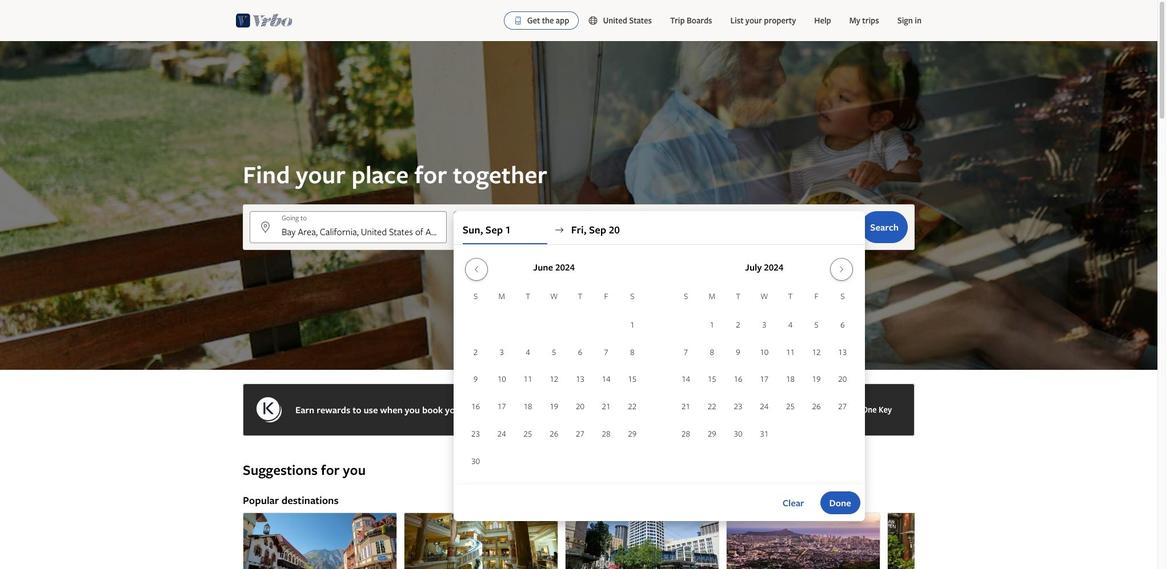 Task type: describe. For each thing, give the bounding box(es) containing it.
next month image
[[835, 265, 849, 274]]

application inside wizard region
[[463, 254, 856, 476]]

recently viewed region
[[236, 444, 922, 462]]

downtown seattle featuring a skyscraper, a city and street scenes image
[[565, 513, 720, 570]]

show next card image
[[908, 555, 922, 565]]

leavenworth featuring a small town or village and street scenes image
[[243, 513, 397, 570]]

wizard region
[[0, 41, 1158, 522]]

july 2024 element
[[673, 290, 856, 449]]



Task type: vqa. For each thing, say whether or not it's contained in the screenshot.
Gastown showing signage, street scenes and outdoor eating "image"
yes



Task type: locate. For each thing, give the bounding box(es) containing it.
previous month image
[[470, 265, 484, 274]]

las vegas featuring interior views image
[[404, 513, 558, 570]]

gastown showing signage, street scenes and outdoor eating image
[[888, 513, 1042, 570]]

small image
[[588, 15, 603, 26]]

june 2024 element
[[463, 290, 646, 476]]

show previous card image
[[236, 555, 250, 565]]

vrbo logo image
[[236, 11, 293, 30]]

makiki - lower punchbowl - tantalus showing landscape views, a sunset and a city image
[[726, 513, 881, 570]]

directional image
[[554, 225, 565, 235]]

application
[[463, 254, 856, 476]]

download the app button image
[[514, 16, 523, 25]]

main content
[[0, 41, 1158, 570]]



